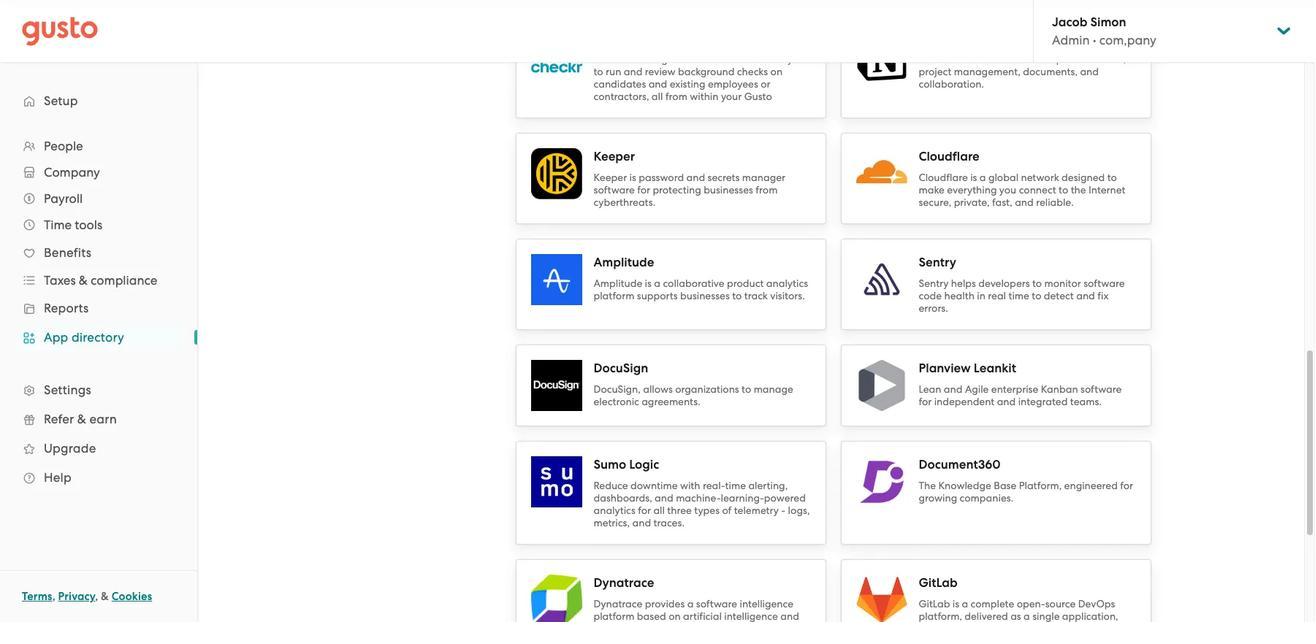 Task type: describe. For each thing, give the bounding box(es) containing it.
to up reliable. at the right top of the page
[[1059, 184, 1069, 196]]

document360
[[919, 457, 1001, 473]]

in-
[[996, 53, 1009, 65]]

terms , privacy , & cookies
[[22, 591, 152, 604]]

monitor
[[1045, 277, 1082, 289]]

alerting,
[[749, 480, 788, 492]]

developers
[[979, 277, 1030, 289]]

reliable.
[[1037, 196, 1074, 208]]

and down downtime on the bottom of page
[[655, 492, 674, 504]]

metrics,
[[594, 517, 630, 529]]

real
[[988, 290, 1006, 302]]

cyberthreats.
[[594, 196, 656, 208]]

health
[[945, 290, 975, 302]]

types
[[695, 505, 720, 516]]

background
[[678, 65, 735, 77]]

is for cloudflare
[[971, 171, 978, 183]]

base
[[994, 480, 1017, 492]]

docusign docusign, allows organizations to manage electronic agreements.
[[594, 361, 794, 407]]

amplitude amplitude is a collaborative product analytics platform supports businesses to track visitors.
[[594, 255, 809, 302]]

to inside amplitude amplitude is a collaborative product analytics platform supports businesses to track visitors.
[[733, 290, 742, 302]]

to inside docusign docusign, allows organizations to manage electronic agreements.
[[742, 383, 752, 395]]

time
[[44, 218, 72, 232]]

global
[[989, 171, 1019, 183]]

and left traces.
[[633, 517, 651, 529]]

errors.
[[919, 302, 949, 314]]

three
[[668, 505, 692, 516]]

electronic
[[594, 396, 639, 407]]

as
[[1011, 611, 1022, 622]]

taxes
[[44, 273, 76, 288]]

supports
[[637, 290, 678, 302]]

track
[[745, 290, 768, 302]]

make
[[919, 184, 945, 196]]

people
[[44, 139, 83, 153]]

settings link
[[15, 377, 183, 403]]

app
[[44, 330, 68, 345]]

gitlab logo image
[[856, 575, 907, 623]]

from inside "keeper keeper is password and secrets manager software for protecting businesses from cyberthreats."
[[756, 184, 778, 196]]

traces.
[[654, 517, 685, 529]]

tools
[[75, 218, 102, 232]]

the gusto integration with checkr allows you to run and review background checks on candidates and existing employees or contractors, all from within your gusto button
[[516, 14, 826, 118]]

notes,
[[1098, 53, 1126, 65]]

and inside "keeper keeper is password and secrets manager software for protecting businesses from cyberthreats."
[[687, 171, 705, 183]]

based
[[637, 611, 666, 622]]

2 , from the left
[[95, 591, 98, 604]]

secrets
[[708, 171, 740, 183]]

companies.
[[960, 492, 1014, 504]]

allows inside docusign docusign, allows organizations to manage electronic agreements.
[[643, 383, 673, 395]]

the inside the gusto integration with checkr allows you to run and review background checks on candidates and existing employees or contractors, all from within your gusto
[[594, 53, 611, 65]]

1 amplitude from the top
[[594, 255, 654, 270]]

agile
[[965, 383, 989, 395]]

a for dynatrace
[[688, 598, 694, 610]]

amplitude logo image
[[531, 254, 582, 305]]

on inside the gusto integration with checkr allows you to run and review background checks on candidates and existing employees or contractors, all from within your gusto
[[771, 65, 783, 77]]

0 vertical spatial intelligence
[[740, 598, 794, 610]]

to up internet
[[1108, 171, 1117, 183]]

1 horizontal spatial gusto
[[745, 90, 772, 102]]

terms link
[[22, 591, 52, 604]]

allows inside the gusto integration with checkr allows you to run and review background checks on candidates and existing employees or contractors, all from within your gusto
[[756, 53, 785, 65]]

company button
[[15, 159, 183, 186]]

source
[[1046, 598, 1076, 610]]

logic
[[629, 457, 659, 473]]

integrated
[[1019, 396, 1068, 407]]

2 keeper from the top
[[594, 171, 627, 183]]

refer & earn
[[44, 412, 117, 427]]

software inside the dynatrace dynatrace provides a software intelligence platform based on artificial intelligence an
[[696, 598, 738, 610]]

dynatrace logo image
[[531, 575, 582, 623]]

cloudflare cloudflare is a global network designed to make everything you connect to the internet secure, private, fast, and reliable.
[[919, 149, 1126, 208]]

agreements.
[[642, 396, 701, 407]]

fast,
[[993, 196, 1013, 208]]

learning-
[[721, 492, 764, 504]]

sumo logic reduce downtime with real-time alerting, dashboards, and machine-learning-powered analytics for all three types of telemetry - logs, metrics, and traces.
[[594, 457, 810, 529]]

for inside planview leankit lean and agile enterprise kanban software for independent and integrated teams.
[[919, 396, 932, 407]]

helps
[[952, 277, 976, 289]]

home image
[[22, 16, 98, 46]]

collaborative
[[663, 277, 725, 289]]

analytics inside the sumo logic reduce downtime with real-time alerting, dashboards, and machine-learning-powered analytics for all three types of telemetry - logs, metrics, and traces.
[[594, 505, 636, 516]]

is inside notion is the all-in-one workspace for notes, project management, documents, and collaboration.
[[954, 53, 960, 65]]

planview
[[919, 361, 971, 376]]

2 sentry from the top
[[919, 277, 949, 289]]

the inside document360 the knowledge base platform, engineered for growing companies.
[[919, 480, 936, 492]]

notion
[[919, 53, 951, 65]]

& for compliance
[[79, 273, 88, 288]]

docusign logo image
[[531, 360, 582, 411]]

time inside sentry sentry helps developers to monitor software code health in real time to detect and fix errors.
[[1009, 290, 1030, 302]]

refer & earn link
[[15, 406, 183, 433]]

businesses inside amplitude amplitude is a collaborative product analytics platform supports businesses to track visitors.
[[681, 290, 730, 302]]

software inside planview leankit lean and agile enterprise kanban software for independent and integrated teams.
[[1081, 383, 1122, 395]]

from inside the gusto integration with checkr allows you to run and review background checks on candidates and existing employees or contractors, all from within your gusto
[[666, 90, 688, 102]]

your
[[721, 90, 742, 102]]

app directory
[[44, 330, 124, 345]]

devops
[[1079, 598, 1116, 610]]

jacob
[[1053, 15, 1088, 30]]

lean
[[919, 383, 942, 395]]

notion is the all-in-one workspace for notes, project management, documents, and collaboration.
[[919, 53, 1126, 90]]

document360 the knowledge base platform, engineered for growing companies.
[[919, 457, 1134, 504]]

and inside the cloudflare cloudflare is a global network designed to make everything you connect to the internet secure, private, fast, and reliable.
[[1015, 196, 1034, 208]]

and up candidates
[[624, 65, 643, 77]]

docusign
[[594, 361, 648, 376]]

1 , from the left
[[52, 591, 55, 604]]

growing
[[919, 492, 958, 504]]

management,
[[954, 65, 1021, 77]]

sentry sentry helps developers to monitor software code health in real time to detect and fix errors.
[[919, 255, 1125, 314]]

help link
[[15, 465, 183, 491]]

delivered
[[965, 611, 1008, 622]]

organizations
[[675, 383, 739, 395]]

for inside "keeper keeper is password and secrets manager software for protecting businesses from cyberthreats."
[[638, 184, 651, 196]]

gusto navigation element
[[0, 63, 197, 516]]

planview leankit lean and agile enterprise kanban software for independent and integrated teams.
[[919, 361, 1122, 407]]

•
[[1093, 33, 1097, 48]]

teams.
[[1071, 396, 1102, 407]]

keeper keeper is password and secrets manager software for protecting businesses from cyberthreats.
[[594, 149, 786, 208]]

payroll button
[[15, 186, 183, 212]]

and inside notion is the all-in-one workspace for notes, project management, documents, and collaboration.
[[1081, 65, 1099, 77]]

reports
[[44, 301, 89, 316]]

benefits
[[44, 246, 91, 260]]

or
[[761, 78, 771, 90]]

everything
[[947, 184, 997, 196]]

sentry logo image
[[856, 256, 907, 303]]

integration
[[644, 53, 696, 65]]

and down the 'review'
[[649, 78, 668, 90]]

setup link
[[15, 88, 183, 114]]

analytics inside amplitude amplitude is a collaborative product analytics platform supports businesses to track visitors.
[[767, 277, 809, 289]]

you inside the gusto integration with checkr allows you to run and review background checks on candidates and existing employees or contractors, all from within your gusto
[[788, 53, 805, 65]]

1 gitlab from the top
[[919, 576, 958, 591]]



Task type: locate. For each thing, give the bounding box(es) containing it.
platform left supports
[[594, 290, 635, 302]]

0 vertical spatial analytics
[[767, 277, 809, 289]]

employees
[[708, 78, 759, 90]]

all-
[[981, 53, 996, 65]]

contractors,
[[594, 90, 649, 102]]

all down the 'review'
[[652, 90, 663, 102]]

for down password
[[638, 184, 651, 196]]

& inside 'link'
[[77, 412, 86, 427]]

0 horizontal spatial from
[[666, 90, 688, 102]]

& for earn
[[77, 412, 86, 427]]

candidates
[[594, 78, 646, 90]]

0 vertical spatial with
[[698, 53, 719, 65]]

allows up agreements.
[[643, 383, 673, 395]]

1 cloudflare from the top
[[919, 149, 980, 164]]

docusign,
[[594, 383, 641, 395]]

the down 'designed'
[[1071, 184, 1087, 196]]

cookies button
[[112, 588, 152, 606]]

benefits link
[[15, 240, 183, 266]]

a
[[980, 171, 986, 183], [654, 277, 661, 289], [688, 598, 694, 610], [962, 598, 969, 610], [1024, 611, 1030, 622]]

with inside the sumo logic reduce downtime with real-time alerting, dashboards, and machine-learning-powered analytics for all three types of telemetry - logs, metrics, and traces.
[[680, 480, 701, 492]]

simon
[[1091, 15, 1127, 30]]

the gusto integration with checkr allows you to run and review background checks on candidates and existing employees or contractors, all from within your gusto
[[594, 53, 805, 102]]

software up cyberthreats.
[[594, 184, 635, 196]]

2 amplitude from the top
[[594, 277, 643, 289]]

gusto down or in the right top of the page
[[745, 90, 772, 102]]

manager
[[742, 171, 786, 183]]

0 horizontal spatial on
[[669, 611, 681, 622]]

1 horizontal spatial allows
[[756, 53, 785, 65]]

a up the delivered
[[962, 598, 969, 610]]

and left fix
[[1077, 290, 1096, 302]]

2 gitlab from the top
[[919, 598, 950, 610]]

a for gitlab
[[962, 598, 969, 610]]

you right checkr
[[788, 53, 805, 65]]

help
[[44, 471, 72, 485]]

payroll
[[44, 191, 83, 206]]

independent
[[935, 396, 995, 407]]

all
[[652, 90, 663, 102], [654, 505, 665, 516]]

is right notion
[[954, 53, 960, 65]]

2 cloudflare from the top
[[919, 171, 968, 183]]

platform left based
[[594, 611, 635, 622]]

run
[[606, 65, 622, 77]]

is up cyberthreats.
[[630, 171, 637, 183]]

& inside dropdown button
[[79, 273, 88, 288]]

sentry up helps
[[919, 255, 957, 270]]

1 horizontal spatial from
[[756, 184, 778, 196]]

0 vertical spatial the
[[594, 53, 611, 65]]

a inside amplitude amplitude is a collaborative product analytics platform supports businesses to track visitors.
[[654, 277, 661, 289]]

analytics up metrics,
[[594, 505, 636, 516]]

engineered
[[1065, 480, 1118, 492]]

a inside the cloudflare cloudflare is a global network designed to make everything you connect to the internet secure, private, fast, and reliable.
[[980, 171, 986, 183]]

2 platform from the top
[[594, 611, 635, 622]]

you inside the cloudflare cloudflare is a global network designed to make everything you connect to the internet secure, private, fast, and reliable.
[[1000, 184, 1017, 196]]

kanban
[[1041, 383, 1079, 395]]

software inside "keeper keeper is password and secrets manager software for protecting businesses from cyberthreats."
[[594, 184, 635, 196]]

all up traces.
[[654, 505, 665, 516]]

the up run
[[594, 53, 611, 65]]

the inside notion is the all-in-one workspace for notes, project management, documents, and collaboration.
[[963, 53, 978, 65]]

1 vertical spatial the
[[1071, 184, 1087, 196]]

0 vertical spatial businesses
[[704, 184, 754, 196]]

1 vertical spatial keeper
[[594, 171, 627, 183]]

1 dynatrace from the top
[[594, 576, 654, 591]]

and inside sentry sentry helps developers to monitor software code health in real time to detect and fix errors.
[[1077, 290, 1096, 302]]

and up independent
[[944, 383, 963, 395]]

1 vertical spatial dynatrace
[[594, 598, 643, 610]]

people button
[[15, 133, 183, 159]]

time tools button
[[15, 212, 183, 238]]

provides
[[645, 598, 685, 610]]

is
[[954, 53, 960, 65], [630, 171, 637, 183], [971, 171, 978, 183], [645, 277, 652, 289], [953, 598, 960, 610]]

a right as
[[1024, 611, 1030, 622]]

and down connect
[[1015, 196, 1034, 208]]

platform inside the dynatrace dynatrace provides a software intelligence platform based on artificial intelligence an
[[594, 611, 635, 622]]

on right checks
[[771, 65, 783, 77]]

platform,
[[1019, 480, 1062, 492]]

is for gitlab
[[953, 598, 960, 610]]

on inside the dynatrace dynatrace provides a software intelligence platform based on artificial intelligence an
[[669, 611, 681, 622]]

enterprise
[[992, 383, 1039, 395]]

0 vertical spatial gusto
[[614, 53, 641, 65]]

0 vertical spatial platform
[[594, 290, 635, 302]]

0 horizontal spatial time
[[725, 480, 746, 492]]

0 horizontal spatial analytics
[[594, 505, 636, 516]]

is up supports
[[645, 277, 652, 289]]

to left detect
[[1032, 290, 1042, 302]]

upgrade
[[44, 441, 96, 456]]

1 vertical spatial the
[[919, 480, 936, 492]]

and down notes,
[[1081, 65, 1099, 77]]

0 vertical spatial on
[[771, 65, 783, 77]]

0 vertical spatial you
[[788, 53, 805, 65]]

within
[[690, 90, 719, 102]]

protecting
[[653, 184, 702, 196]]

workspace
[[1030, 53, 1080, 65]]

internet
[[1089, 184, 1126, 196]]

platform inside amplitude amplitude is a collaborative product analytics platform supports businesses to track visitors.
[[594, 290, 635, 302]]

platform,
[[919, 611, 963, 622]]

for inside notion is the all-in-one workspace for notes, project management, documents, and collaboration.
[[1083, 53, 1096, 65]]

with inside the gusto integration with checkr allows you to run and review background checks on candidates and existing employees or contractors, all from within your gusto
[[698, 53, 719, 65]]

1 vertical spatial analytics
[[594, 505, 636, 516]]

0 horizontal spatial allows
[[643, 383, 673, 395]]

1 vertical spatial time
[[725, 480, 746, 492]]

amplitude
[[594, 255, 654, 270], [594, 277, 643, 289]]

businesses inside "keeper keeper is password and secrets manager software for protecting businesses from cyberthreats."
[[704, 184, 754, 196]]

one
[[1009, 53, 1027, 65]]

settings
[[44, 383, 91, 398]]

1 horizontal spatial the
[[1071, 184, 1087, 196]]

1 platform from the top
[[594, 290, 635, 302]]

and
[[624, 65, 643, 77], [1081, 65, 1099, 77], [649, 78, 668, 90], [687, 171, 705, 183], [1015, 196, 1034, 208], [1077, 290, 1096, 302], [944, 383, 963, 395], [997, 396, 1016, 407], [655, 492, 674, 504], [633, 517, 651, 529]]

1 horizontal spatial analytics
[[767, 277, 809, 289]]

for right engineered in the bottom right of the page
[[1121, 480, 1134, 492]]

product
[[727, 277, 764, 289]]

manage
[[754, 383, 794, 395]]

leankit
[[974, 361, 1017, 376]]

a inside the dynatrace dynatrace provides a software intelligence platform based on artificial intelligence an
[[688, 598, 694, 610]]

0 horizontal spatial the
[[963, 53, 978, 65]]

from down existing
[[666, 90, 688, 102]]

2 dynatrace from the top
[[594, 598, 643, 610]]

privacy link
[[58, 591, 95, 604]]

to left monitor
[[1033, 277, 1042, 289]]

cloudflare
[[919, 149, 980, 164], [919, 171, 968, 183]]

1 vertical spatial from
[[756, 184, 778, 196]]

0 vertical spatial &
[[79, 273, 88, 288]]

analytics up visitors.
[[767, 277, 809, 289]]

dynatrace
[[594, 576, 654, 591], [594, 598, 643, 610]]

all inside the sumo logic reduce downtime with real-time alerting, dashboards, and machine-learning-powered analytics for all three types of telemetry - logs, metrics, and traces.
[[654, 505, 665, 516]]

1 horizontal spatial the
[[919, 480, 936, 492]]

businesses down secrets
[[704, 184, 754, 196]]

artificial
[[683, 611, 722, 622]]

gitlab gitlab is a complete open-source devops platform, delivered as a single application
[[919, 576, 1119, 623]]

designed
[[1062, 171, 1105, 183]]

1 vertical spatial on
[[669, 611, 681, 622]]

1 vertical spatial intelligence
[[725, 611, 778, 622]]

a up "artificial"
[[688, 598, 694, 610]]

software up fix
[[1084, 277, 1125, 289]]

0 vertical spatial keeper
[[594, 149, 635, 164]]

taxes & compliance button
[[15, 268, 183, 294]]

1 sentry from the top
[[919, 255, 957, 270]]

with up background at top
[[698, 53, 719, 65]]

& left earn
[[77, 412, 86, 427]]

0 vertical spatial the
[[963, 53, 978, 65]]

for down lean
[[919, 396, 932, 407]]

0 vertical spatial allows
[[756, 53, 785, 65]]

1 vertical spatial &
[[77, 412, 86, 427]]

company
[[44, 165, 100, 180]]

taxes & compliance
[[44, 273, 157, 288]]

telemetry
[[734, 505, 779, 516]]

2 vertical spatial &
[[101, 591, 109, 604]]

from down manager
[[756, 184, 778, 196]]

powered
[[764, 492, 806, 504]]

the
[[594, 53, 611, 65], [919, 480, 936, 492]]

the inside the cloudflare cloudflare is a global network designed to make everything you connect to the internet secure, private, fast, and reliable.
[[1071, 184, 1087, 196]]

review
[[645, 65, 676, 77]]

-
[[782, 505, 786, 516]]

documents,
[[1023, 65, 1078, 77]]

open-
[[1017, 598, 1046, 610]]

to down product
[[733, 290, 742, 302]]

0 vertical spatial dynatrace
[[594, 576, 654, 591]]

0 vertical spatial from
[[666, 90, 688, 102]]

1 vertical spatial with
[[680, 480, 701, 492]]

0 vertical spatial time
[[1009, 290, 1030, 302]]

a up supports
[[654, 277, 661, 289]]

is inside "keeper keeper is password and secrets manager software for protecting businesses from cyberthreats."
[[630, 171, 637, 183]]

time inside the sumo logic reduce downtime with real-time alerting, dashboards, and machine-learning-powered analytics for all three types of telemetry - logs, metrics, and traces.
[[725, 480, 746, 492]]

1 vertical spatial cloudflare
[[919, 171, 968, 183]]

and up protecting
[[687, 171, 705, 183]]

notion logo image
[[856, 30, 907, 81]]

with up machine-
[[680, 480, 701, 492]]

admin
[[1053, 33, 1090, 48]]

is inside gitlab gitlab is a complete open-source devops platform, delivered as a single application
[[953, 598, 960, 610]]

is up platform,
[[953, 598, 960, 610]]

1 vertical spatial gusto
[[745, 90, 772, 102]]

1 vertical spatial all
[[654, 505, 665, 516]]

upgrade link
[[15, 436, 183, 462]]

background checks logo image
[[531, 30, 582, 81]]

and down enterprise at right
[[997, 396, 1016, 407]]

terms
[[22, 591, 52, 604]]

is up everything on the top
[[971, 171, 978, 183]]

checks
[[737, 65, 768, 77]]

for inside the sumo logic reduce downtime with real-time alerting, dashboards, and machine-learning-powered analytics for all three types of telemetry - logs, metrics, and traces.
[[638, 505, 651, 516]]

for
[[1083, 53, 1096, 65], [638, 184, 651, 196], [919, 396, 932, 407], [1121, 480, 1134, 492], [638, 505, 651, 516]]

to left run
[[594, 65, 604, 77]]

is for amplitude
[[645, 277, 652, 289]]

gusto up run
[[614, 53, 641, 65]]

secure,
[[919, 196, 952, 208]]

1 vertical spatial gitlab
[[919, 598, 950, 610]]

sumo logic logo image
[[531, 456, 582, 508]]

com,pany
[[1100, 33, 1157, 48]]

1 vertical spatial businesses
[[681, 290, 730, 302]]

, left the cookies button
[[95, 591, 98, 604]]

1 keeper from the top
[[594, 149, 635, 164]]

on down 'provides'
[[669, 611, 681, 622]]

time up learning-
[[725, 480, 746, 492]]

keeper logo image
[[531, 148, 582, 199]]

, left "privacy" "link"
[[52, 591, 55, 604]]

collaboration.
[[919, 78, 985, 90]]

0 horizontal spatial gusto
[[614, 53, 641, 65]]

1 horizontal spatial ,
[[95, 591, 98, 604]]

to
[[594, 65, 604, 77], [1108, 171, 1117, 183], [1059, 184, 1069, 196], [1033, 277, 1042, 289], [733, 290, 742, 302], [1032, 290, 1042, 302], [742, 383, 752, 395]]

0 vertical spatial all
[[652, 90, 663, 102]]

1 horizontal spatial time
[[1009, 290, 1030, 302]]

software inside sentry sentry helps developers to monitor software code health in real time to detect and fix errors.
[[1084, 277, 1125, 289]]

1 horizontal spatial you
[[1000, 184, 1017, 196]]

for inside document360 the knowledge base platform, engineered for growing companies.
[[1121, 480, 1134, 492]]

for down dashboards,
[[638, 505, 651, 516]]

1 horizontal spatial on
[[771, 65, 783, 77]]

is for keeper
[[630, 171, 637, 183]]

time down developers at the top right
[[1009, 290, 1030, 302]]

1 vertical spatial you
[[1000, 184, 1017, 196]]

& right the taxes
[[79, 273, 88, 288]]

the up growing
[[919, 480, 936, 492]]

network
[[1021, 171, 1060, 183]]

planview leankit logo image
[[856, 360, 907, 411]]

platform
[[594, 290, 635, 302], [594, 611, 635, 622]]

to left manage at the right of the page
[[742, 383, 752, 395]]

cookies
[[112, 591, 152, 604]]

0 vertical spatial gitlab
[[919, 576, 958, 591]]

allows up checks
[[756, 53, 785, 65]]

document360 logo image
[[856, 456, 907, 508]]

all inside the gusto integration with checkr allows you to run and review background checks on candidates and existing employees or contractors, all from within your gusto
[[652, 90, 663, 102]]

a for amplitude
[[654, 277, 661, 289]]

sumo
[[594, 457, 626, 473]]

you down global
[[1000, 184, 1017, 196]]

businesses down collaborative
[[681, 290, 730, 302]]

cloudflare logo image
[[856, 148, 907, 199]]

1 vertical spatial allows
[[643, 383, 673, 395]]

gusto
[[614, 53, 641, 65], [745, 90, 772, 102]]

sentry up code
[[919, 277, 949, 289]]

is inside the cloudflare cloudflare is a global network designed to make everything you connect to the internet secure, private, fast, and reliable.
[[971, 171, 978, 183]]

0 vertical spatial sentry
[[919, 255, 957, 270]]

software up teams.
[[1081, 383, 1122, 395]]

1 vertical spatial sentry
[[919, 277, 949, 289]]

software up "artificial"
[[696, 598, 738, 610]]

notion is the all-in-one workspace for notes, project management, documents, and collaboration. button
[[841, 14, 1152, 118]]

0 horizontal spatial ,
[[52, 591, 55, 604]]

a for cloudflare
[[980, 171, 986, 183]]

for down • at top
[[1083, 53, 1096, 65]]

checkr
[[721, 53, 753, 65]]

1 vertical spatial platform
[[594, 611, 635, 622]]

app directory link
[[15, 325, 183, 351]]

on
[[771, 65, 783, 77], [669, 611, 681, 622]]

code
[[919, 290, 942, 302]]

is inside amplitude amplitude is a collaborative product analytics platform supports businesses to track visitors.
[[645, 277, 652, 289]]

a up everything on the top
[[980, 171, 986, 183]]

fix
[[1098, 290, 1109, 302]]

0 horizontal spatial the
[[594, 53, 611, 65]]

0 horizontal spatial you
[[788, 53, 805, 65]]

0 vertical spatial cloudflare
[[919, 149, 980, 164]]

0 vertical spatial amplitude
[[594, 255, 654, 270]]

,
[[52, 591, 55, 604], [95, 591, 98, 604]]

list containing people
[[0, 133, 197, 493]]

list
[[0, 133, 197, 493]]

& left cookies
[[101, 591, 109, 604]]

1 vertical spatial amplitude
[[594, 277, 643, 289]]

the left all-
[[963, 53, 978, 65]]

detect
[[1044, 290, 1074, 302]]

to inside the gusto integration with checkr allows you to run and review background checks on candidates and existing employees or contractors, all from within your gusto
[[594, 65, 604, 77]]



Task type: vqa. For each thing, say whether or not it's contained in the screenshot.
Departments.
no



